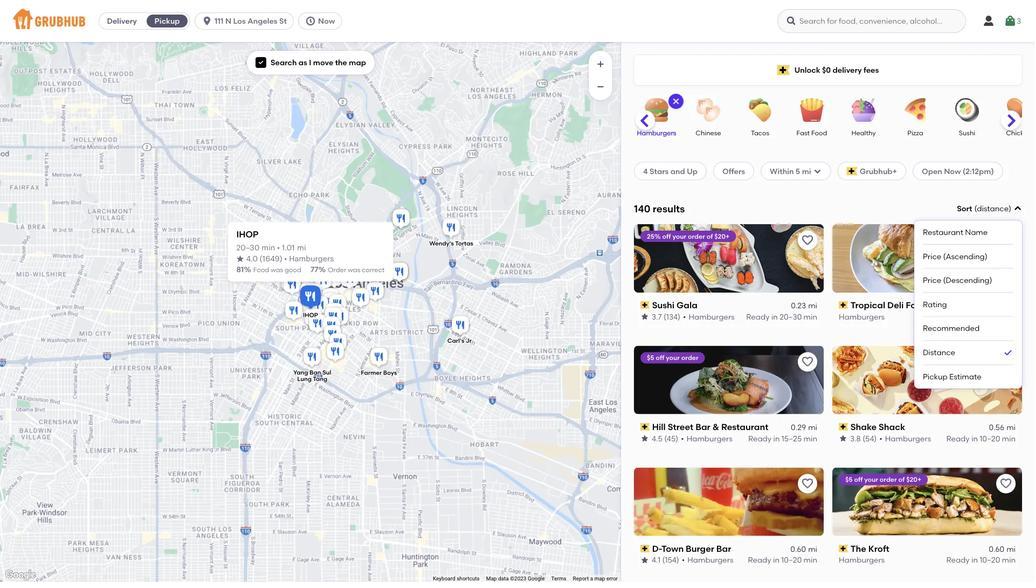 Task type: locate. For each thing, give the bounding box(es) containing it.
1 vertical spatial 20–30
[[780, 312, 802, 321]]

hamburgers up 77
[[289, 255, 334, 263]]

4.0 ( 1649 )
[[246, 255, 282, 263]]

10–20 for d-town burger bar
[[782, 556, 802, 565]]

rating
[[923, 300, 947, 309]]

1 vertical spatial price
[[923, 276, 942, 285]]

map right a
[[595, 576, 605, 582]]

ready for shake shack
[[947, 434, 970, 443]]

2 subscription pass image from the top
[[641, 545, 650, 553]]

• down gala
[[683, 312, 686, 321]]

• hamburgers for sushi gala
[[683, 312, 735, 321]]

ready in 10–20 min for the kroft
[[947, 556, 1016, 565]]

ready for the kroft
[[947, 556, 970, 565]]

svg image
[[983, 15, 996, 28], [305, 16, 316, 26], [814, 167, 822, 176], [1014, 205, 1023, 213]]

(ascending)
[[944, 252, 988, 261]]

pickup inside list box
[[923, 372, 948, 381]]

3.8 (54)
[[850, 434, 877, 443]]

pickup right delivery button
[[155, 16, 180, 26]]

1 price from the top
[[923, 252, 942, 261]]

sushi down sushi image
[[959, 129, 976, 137]]

0 horizontal spatial $20+
[[715, 232, 730, 240]]

proceed to checkout button
[[618, 387, 763, 406]]

0 horizontal spatial grubhub plus flag logo image
[[778, 65, 790, 75]]

0.23 mi
[[791, 301, 818, 310]]

•
[[277, 244, 280, 252], [284, 255, 287, 263], [683, 312, 686, 321], [681, 434, 684, 443], [880, 434, 883, 443], [682, 556, 685, 565]]

price (descending)
[[923, 276, 993, 285]]

pickup for pickup estimate
[[923, 372, 948, 381]]

3.7
[[652, 312, 662, 321]]

0 horizontal spatial 20–30
[[236, 244, 260, 252]]

shake
[[851, 422, 877, 432]]

1 horizontal spatial $20+
[[907, 476, 922, 484]]

% for 77
[[319, 265, 326, 274]]

1 % from the left
[[244, 265, 251, 274]]

map data ©2023 google
[[486, 576, 545, 582]]

chicken image
[[1000, 98, 1035, 122]]

0 vertical spatial order
[[688, 232, 705, 240]]

svg image inside "111 n los angeles st" button
[[202, 16, 213, 26]]

0 horizontal spatial )
[[280, 255, 282, 263]]

save this restaurant image for shake shack
[[1000, 356, 1013, 369]]

grubhub plus flag logo image left grubhub+
[[847, 167, 858, 176]]

d-town burger bar logo image
[[634, 468, 824, 536]]

0 vertical spatial sushi
[[959, 129, 976, 137]]

1 vertical spatial your
[[666, 354, 680, 362]]

1 vertical spatial restaurant
[[722, 422, 769, 432]]

) down the '1.01'
[[280, 255, 282, 263]]

wild living foods image
[[323, 306, 344, 330]]

1 vertical spatial (
[[260, 255, 262, 263]]

your down (54)
[[865, 476, 879, 484]]

now button
[[298, 12, 346, 30]]

0.23
[[791, 301, 806, 310]]

• hamburgers
[[284, 255, 334, 263], [683, 312, 735, 321], [681, 434, 733, 443], [880, 434, 931, 443], [682, 556, 734, 565]]

save this restaurant image for hill street bar & restaurant
[[801, 356, 814, 369]]

0 vertical spatial 20–30
[[236, 244, 260, 252]]

pickup button
[[145, 12, 190, 30]]

1 horizontal spatial ihop
[[303, 312, 318, 319]]

subscription pass image inside tropical deli food truck link
[[839, 302, 849, 309]]

77 % order was correct
[[311, 265, 385, 274]]

subscription pass image left the
[[839, 545, 849, 553]]

• hamburgers for hill street bar & restaurant
[[681, 434, 733, 443]]

food
[[812, 129, 828, 137], [253, 266, 269, 274], [906, 300, 928, 311]]

list box
[[923, 221, 1014, 389]]

price for price (descending)
[[923, 276, 942, 285]]

2 vertical spatial your
[[865, 476, 879, 484]]

correct
[[362, 266, 385, 274]]

sushi for sushi
[[959, 129, 976, 137]]

0 horizontal spatial now
[[318, 16, 335, 26]]

0 vertical spatial your
[[673, 232, 687, 240]]

sushi up "3.7 (134)"
[[652, 300, 675, 311]]

subscription pass image
[[641, 302, 650, 309], [839, 302, 849, 309], [839, 423, 849, 431], [839, 545, 849, 553]]

min for shake shack
[[1002, 434, 1016, 443]]

google image
[[3, 568, 38, 582]]

hamburgers down hill street bar & restaurant
[[687, 434, 733, 443]]

0 vertical spatial (
[[975, 204, 977, 213]]

vegan hooligans image
[[329, 306, 351, 330]]

• hamburgers up 77
[[284, 255, 334, 263]]

food right the "deli"
[[906, 300, 928, 311]]

google
[[528, 576, 545, 582]]

2 % from the left
[[319, 265, 326, 274]]

0 horizontal spatial %
[[244, 265, 251, 274]]

1 vertical spatial )
[[280, 255, 282, 263]]

) right 'sort'
[[1009, 204, 1012, 213]]

burger district image
[[321, 315, 342, 339]]

1 horizontal spatial map
[[595, 576, 605, 582]]

checkout
[[694, 392, 729, 401]]

the kroft logo image
[[833, 468, 1023, 536]]

shake shack
[[851, 422, 906, 432]]

ready in 10–20 min
[[947, 312, 1016, 321], [947, 434, 1016, 443], [748, 556, 818, 565], [947, 556, 1016, 565]]

3
[[1017, 16, 1021, 26]]

as
[[299, 58, 307, 67]]

1 vertical spatial bar
[[717, 544, 732, 554]]

lung
[[297, 376, 312, 383]]

$20+ for gala
[[715, 232, 730, 240]]

• for hill
[[681, 434, 684, 443]]

None field
[[915, 203, 1023, 389]]

0 vertical spatial price
[[923, 252, 942, 261]]

pickup for pickup
[[155, 16, 180, 26]]

20–30 up 4.0
[[236, 244, 260, 252]]

now inside button
[[318, 16, 335, 26]]

( inside map 'region'
[[260, 255, 262, 263]]

star icon image left 3.8
[[839, 434, 848, 443]]

1 0.60 from the left
[[791, 545, 806, 554]]

1 vertical spatial of
[[899, 476, 905, 484]]

subscription pass image left shake
[[839, 423, 849, 431]]

grubhub plus flag logo image
[[778, 65, 790, 75], [847, 167, 858, 176]]

svg image for 111 n los angeles st
[[202, 16, 213, 26]]

rating image
[[236, 255, 244, 262]]

sushi for sushi gala
[[652, 300, 675, 311]]

1 vertical spatial off
[[656, 354, 665, 362]]

food inside '81 % food was good'
[[253, 266, 269, 274]]

1 horizontal spatial 0.60
[[989, 545, 1005, 554]]

1 horizontal spatial of
[[899, 476, 905, 484]]

1 horizontal spatial (
[[975, 204, 977, 213]]

off up proceed
[[656, 354, 665, 362]]

0 horizontal spatial bar
[[696, 422, 711, 432]]

1 vertical spatial grubhub plus flag logo image
[[847, 167, 858, 176]]

your right 25% on the right top of the page
[[673, 232, 687, 240]]

ihop for ihop
[[303, 312, 318, 319]]

$5 up proceed
[[647, 354, 654, 362]]

• left the '1.01'
[[277, 244, 280, 252]]

1 horizontal spatial food
[[812, 129, 828, 137]]

0 horizontal spatial of
[[707, 232, 713, 240]]

2 vertical spatial order
[[880, 476, 897, 484]]

1 vertical spatial $20+
[[907, 476, 922, 484]]

2 vertical spatial save this restaurant image
[[1000, 478, 1013, 491]]

of
[[707, 232, 713, 240], [899, 476, 905, 484]]

burgershop image
[[324, 301, 345, 325]]

( right 4.0
[[260, 255, 262, 263]]

name
[[966, 228, 988, 237]]

star icon image
[[641, 313, 649, 321], [641, 434, 649, 443], [839, 434, 848, 443], [641, 556, 649, 565]]

1 vertical spatial subscription pass image
[[641, 545, 650, 553]]

0 vertical spatial ihop
[[236, 229, 259, 240]]

restaurant up the price (ascending)
[[923, 228, 964, 237]]

1 horizontal spatial was
[[348, 266, 360, 274]]

0 vertical spatial of
[[707, 232, 713, 240]]

• hamburgers down gala
[[683, 312, 735, 321]]

chinese
[[696, 129, 721, 137]]

salt n peppa image
[[320, 291, 342, 315]]

food right fast
[[812, 129, 828, 137]]

0 vertical spatial pickup
[[155, 16, 180, 26]]

list box containing restaurant name
[[923, 221, 1014, 389]]

1 horizontal spatial pickup
[[923, 372, 948, 381]]

1 vertical spatial pickup
[[923, 372, 948, 381]]

• hamburgers down burger
[[682, 556, 734, 565]]

(54)
[[863, 434, 877, 443]]

111
[[215, 16, 224, 26]]

0 horizontal spatial ihop
[[236, 229, 259, 240]]

0 horizontal spatial food
[[253, 266, 269, 274]]

arda's cafe image
[[320, 287, 341, 311]]

0 horizontal spatial map
[[349, 58, 366, 67]]

) inside "field"
[[1009, 204, 1012, 213]]

1 horizontal spatial now
[[944, 167, 961, 176]]

2 horizontal spatial food
[[906, 300, 928, 311]]

Search for food, convenience, alcohol... search field
[[778, 9, 966, 33]]

denny's image
[[389, 261, 410, 285]]

0 horizontal spatial $5
[[647, 354, 654, 362]]

10–20 for shake shack
[[980, 434, 1001, 443]]

4.1 (154)
[[652, 556, 679, 565]]

map region
[[0, 16, 735, 582]]

1 horizontal spatial %
[[319, 265, 326, 274]]

10–20 for the kroft
[[980, 556, 1001, 565]]

0.56
[[989, 423, 1005, 432]]

star icon image for hill street bar & restaurant
[[641, 434, 649, 443]]

error
[[607, 576, 618, 582]]

fast food image
[[793, 98, 831, 122]]

report
[[573, 576, 589, 582]]

(descending)
[[944, 276, 993, 285]]

1 was from the left
[[271, 266, 283, 274]]

in for shake shack
[[972, 434, 978, 443]]

1 vertical spatial map
[[595, 576, 605, 582]]

save this restaurant image for the kroft
[[1000, 478, 1013, 491]]

mi for the kroft
[[1007, 545, 1016, 554]]

1 horizontal spatial grubhub plus flag logo image
[[847, 167, 858, 176]]

svg image inside 3 button
[[1004, 15, 1017, 28]]

map
[[486, 576, 497, 582]]

1 horizontal spatial sushi
[[959, 129, 976, 137]]

angeles
[[248, 16, 278, 26]]

ihop image
[[298, 284, 324, 312]]

0 vertical spatial $5
[[647, 354, 654, 362]]

bar right burger
[[717, 544, 732, 554]]

check icon image
[[1003, 347, 1014, 358]]

1 horizontal spatial 0.60 mi
[[989, 545, 1016, 554]]

the
[[335, 58, 347, 67]]

pickup inside button
[[155, 16, 180, 26]]

pickup
[[155, 16, 180, 26], [923, 372, 948, 381]]

min for the kroft
[[1002, 556, 1016, 565]]

subscription pass image
[[641, 423, 650, 431], [641, 545, 650, 553]]

1 horizontal spatial $5
[[846, 476, 853, 484]]

5
[[796, 167, 800, 176]]

20–30 inside 'ihop 20–30 min • 1.01 mi'
[[236, 244, 260, 252]]

bar left &
[[696, 422, 711, 432]]

$0
[[822, 65, 831, 75]]

tacos
[[751, 129, 770, 137]]

( right 'sort'
[[975, 204, 977, 213]]

star icon image left 3.7
[[641, 313, 649, 321]]

• hamburgers down shack
[[880, 434, 931, 443]]

your for gala
[[673, 232, 687, 240]]

was for 81
[[271, 266, 283, 274]]

dollis - breakfast restaurant image
[[282, 274, 303, 298]]

0.60 mi
[[791, 545, 818, 554], [989, 545, 1016, 554]]

2 0.60 from the left
[[989, 545, 1005, 554]]

hamburgers down hamburgers image
[[637, 129, 677, 137]]

1 vertical spatial sushi
[[652, 300, 675, 311]]

) inside map 'region'
[[280, 255, 282, 263]]

1 vertical spatial food
[[253, 266, 269, 274]]

subscription pass image left hill
[[641, 423, 650, 431]]

open
[[922, 167, 943, 176]]

% down 4.0
[[244, 265, 251, 274]]

• right (45)
[[681, 434, 684, 443]]

sort
[[957, 204, 973, 213]]

2 was from the left
[[348, 266, 360, 274]]

star icon image left 4.5
[[641, 434, 649, 443]]

subscription pass image for shake shack
[[839, 423, 849, 431]]

smashburger image
[[283, 300, 305, 324]]

0 vertical spatial grubhub plus flag logo image
[[778, 65, 790, 75]]

svg image right 5
[[814, 167, 822, 176]]

2 0.60 mi from the left
[[989, 545, 1016, 554]]

tropical
[[851, 300, 886, 311]]

2 vertical spatial off
[[854, 476, 863, 484]]

food down 4.0 ( 1649 )
[[253, 266, 269, 274]]

svg image right distance
[[1014, 205, 1023, 213]]

tropical deli food truck
[[851, 300, 953, 311]]

1 horizontal spatial restaurant
[[923, 228, 964, 237]]

in
[[772, 312, 778, 321], [972, 312, 978, 321], [774, 434, 780, 443], [972, 434, 978, 443], [773, 556, 780, 565], [972, 556, 978, 565]]

hamburgers inside map 'region'
[[289, 255, 334, 263]]

los
[[233, 16, 246, 26]]

save this restaurant image
[[801, 234, 814, 247], [1000, 356, 1013, 369], [801, 478, 814, 491]]

fees
[[864, 65, 879, 75]]

25%
[[647, 232, 661, 240]]

$5 down 3.8
[[846, 476, 853, 484]]

mi for shake shack
[[1007, 423, 1016, 432]]

1 horizontal spatial )
[[1009, 204, 1012, 213]]

• right (154)
[[682, 556, 685, 565]]

ready in 10–20 min for d-town burger bar
[[748, 556, 818, 565]]

now right open
[[944, 167, 961, 176]]

good
[[285, 266, 301, 274]]

recommended
[[923, 324, 980, 333]]

proceed to checkout
[[651, 392, 729, 401]]

min for hill street bar & restaurant
[[804, 434, 818, 443]]

sushi image
[[949, 98, 986, 122]]

1649
[[262, 255, 280, 263]]

subscription pass image left the sushi gala
[[641, 302, 650, 309]]

• for sushi
[[683, 312, 686, 321]]

0 vertical spatial )
[[1009, 204, 1012, 213]]

0.60 for d-town burger bar
[[791, 545, 806, 554]]

now up move
[[318, 16, 335, 26]]

was inside 77 % order was correct
[[348, 266, 360, 274]]

0.60 mi for d-town burger bar
[[791, 545, 818, 554]]

0 vertical spatial food
[[812, 129, 828, 137]]

within 5 mi
[[770, 167, 811, 176]]

• hamburgers for d-town burger bar
[[682, 556, 734, 565]]

order for gala
[[688, 232, 705, 240]]

• down the '1.01'
[[284, 255, 287, 263]]

subscription pass image for the kroft
[[839, 545, 849, 553]]

subscription pass image for hill street bar & restaurant
[[641, 423, 650, 431]]

$5 for the kroft
[[846, 476, 853, 484]]

estimate
[[950, 372, 982, 381]]

0 horizontal spatial was
[[271, 266, 283, 274]]

1 vertical spatial $5
[[846, 476, 853, 484]]

healthy image
[[845, 98, 883, 122]]

ihop inside 'ihop 20–30 min • 1.01 mi'
[[236, 229, 259, 240]]

20–30 down 0.23
[[780, 312, 802, 321]]

140 results
[[634, 203, 685, 215]]

1 vertical spatial save this restaurant image
[[1000, 356, 1013, 369]]

2 vertical spatial food
[[906, 300, 928, 311]]

was inside '81 % food was good'
[[271, 266, 283, 274]]

2 price from the top
[[923, 276, 942, 285]]

your up proceed
[[666, 354, 680, 362]]

fast food
[[797, 129, 828, 137]]

street
[[668, 422, 694, 432]]

% left order
[[319, 265, 326, 274]]

subscription pass image left d-
[[641, 545, 650, 553]]

restaurant right &
[[722, 422, 769, 432]]

map right the the
[[349, 58, 366, 67]]

1 horizontal spatial 20–30
[[780, 312, 802, 321]]

stars
[[650, 167, 669, 176]]

0 vertical spatial save this restaurant image
[[1000, 234, 1013, 247]]

was down the 1649
[[271, 266, 283, 274]]

restaurant
[[923, 228, 964, 237], [722, 422, 769, 432]]

mi for sushi gala
[[809, 301, 818, 310]]

none field containing sort
[[915, 203, 1023, 389]]

off down 3.8
[[854, 476, 863, 484]]

2 vertical spatial save this restaurant image
[[801, 478, 814, 491]]

0 vertical spatial now
[[318, 16, 335, 26]]

0 vertical spatial subscription pass image
[[641, 423, 650, 431]]

0 horizontal spatial 0.60
[[791, 545, 806, 554]]

mi for d-town burger bar
[[809, 545, 818, 554]]

off right 25% on the right top of the page
[[663, 232, 671, 240]]

price up rating at right bottom
[[923, 276, 942, 285]]

was
[[271, 266, 283, 274], [348, 266, 360, 274]]

• hamburgers down hill street bar & restaurant
[[681, 434, 733, 443]]

1 vertical spatial order
[[682, 354, 699, 362]]

subscription pass image left tropical
[[839, 302, 849, 309]]

restaurant inside list box
[[923, 228, 964, 237]]

grubhub+
[[860, 167, 897, 176]]

0 vertical spatial off
[[663, 232, 671, 240]]

%
[[244, 265, 251, 274], [319, 265, 326, 274]]

svg image
[[1004, 15, 1017, 28], [202, 16, 213, 26], [786, 16, 797, 26], [258, 59, 264, 66], [672, 97, 681, 106]]

1 vertical spatial save this restaurant image
[[801, 356, 814, 369]]

0 vertical spatial $20+
[[715, 232, 730, 240]]

chicken
[[1006, 129, 1032, 137]]

1 0.60 mi from the left
[[791, 545, 818, 554]]

)
[[1009, 204, 1012, 213], [280, 255, 282, 263]]

0 horizontal spatial 0.60 mi
[[791, 545, 818, 554]]

1 vertical spatial ihop
[[303, 312, 318, 319]]

save this restaurant image
[[1000, 234, 1013, 247], [801, 356, 814, 369], [1000, 478, 1013, 491]]

farmer
[[361, 369, 382, 377]]

fast
[[797, 129, 810, 137]]

unlock $0 delivery fees
[[795, 65, 879, 75]]

unlock
[[795, 65, 821, 75]]

3 button
[[1004, 11, 1021, 31]]

hamburgers down gala
[[689, 312, 735, 321]]

$5 for hill street bar & restaurant
[[647, 354, 654, 362]]

1 subscription pass image from the top
[[641, 423, 650, 431]]

chinese image
[[690, 98, 728, 122]]

tropical deli food truck image
[[350, 287, 372, 311]]

shack
[[879, 422, 906, 432]]

carl's
[[448, 337, 465, 345]]

0 horizontal spatial pickup
[[155, 16, 180, 26]]

min inside 'ihop 20–30 min • 1.01 mi'
[[262, 244, 275, 252]]

) for 4.0 ( 1649 )
[[280, 255, 282, 263]]

0 horizontal spatial (
[[260, 255, 262, 263]]

terms
[[551, 576, 567, 582]]

and
[[671, 167, 685, 176]]

0 vertical spatial restaurant
[[923, 228, 964, 237]]

was right order
[[348, 266, 360, 274]]

price left the (ascending)
[[923, 252, 942, 261]]

0 horizontal spatial sushi
[[652, 300, 675, 311]]

svg image right 'st'
[[305, 16, 316, 26]]

grubhub plus flag logo image left 'unlock'
[[778, 65, 790, 75]]

of for sushi gala
[[707, 232, 713, 240]]

star icon image left 4.1
[[641, 556, 649, 565]]

pickup down distance at bottom
[[923, 372, 948, 381]]

sushi
[[959, 129, 976, 137], [652, 300, 675, 311]]

1 horizontal spatial bar
[[717, 544, 732, 554]]

min for d-town burger bar
[[804, 556, 818, 565]]

yang
[[294, 369, 308, 376]]

off
[[663, 232, 671, 240], [656, 354, 665, 362], [854, 476, 863, 484]]

• right (54)
[[880, 434, 883, 443]]

( for 1649
[[260, 255, 262, 263]]

shake shack image
[[324, 267, 345, 291]]

gus's drive-in image
[[277, 237, 299, 261]]

keyboard
[[433, 576, 456, 582]]

0 vertical spatial save this restaurant image
[[801, 234, 814, 247]]



Task type: vqa. For each thing, say whether or not it's contained in the screenshot.
) to the bottom
yes



Task type: describe. For each thing, give the bounding box(es) containing it.
within
[[770, 167, 794, 176]]

report a map error
[[573, 576, 618, 582]]

anna's fish market dtla image
[[303, 282, 324, 306]]

svg image left 3 button
[[983, 15, 996, 28]]

©2023
[[510, 576, 527, 582]]

subscription pass image for tropical deli food truck
[[839, 302, 849, 309]]

ready in 10–20 min for shake shack
[[947, 434, 1016, 443]]

shortcuts
[[457, 576, 480, 582]]

) for sort ( distance )
[[1009, 204, 1012, 213]]

• for shake
[[880, 434, 883, 443]]

0 vertical spatial map
[[349, 58, 366, 67]]

• hamburgers inside map 'region'
[[284, 255, 334, 263]]

shake shack logo image
[[833, 346, 1023, 415]]

star icon image for d-town burger bar
[[641, 556, 649, 565]]

main navigation navigation
[[0, 0, 1035, 42]]

4.1
[[652, 556, 661, 565]]

$20+ for kroft
[[907, 476, 922, 484]]

4.0
[[246, 255, 258, 263]]

4 stars and up
[[643, 167, 698, 176]]

delivery button
[[99, 12, 145, 30]]

% for 81
[[244, 265, 251, 274]]

search as i move the map
[[271, 58, 366, 67]]

star icon image for shake shack
[[839, 434, 848, 443]]

0 vertical spatial bar
[[696, 422, 711, 432]]

grubhub plus flag logo image for unlock $0 delivery fees
[[778, 65, 790, 75]]

carl's jr. image
[[450, 314, 471, 338]]

• for d-
[[682, 556, 685, 565]]

results
[[653, 203, 685, 215]]

price for price (ascending)
[[923, 252, 942, 261]]

proceed
[[651, 392, 682, 401]]

the
[[851, 544, 867, 554]]

hamburgers down shack
[[885, 434, 931, 443]]

ihop 20–30 min • 1.01 mi
[[236, 229, 306, 252]]

master burger image
[[307, 313, 328, 337]]

111 n los angeles st
[[215, 16, 287, 26]]

hill street bar & restaurant logo image
[[634, 346, 824, 415]]

the melt - 7th & figueroa, la image
[[298, 281, 320, 305]]

deli
[[888, 300, 904, 311]]

1 vertical spatial now
[[944, 167, 961, 176]]

yang ban sul lung tang
[[294, 369, 331, 383]]

tacos image
[[742, 98, 779, 122]]

hamburgers image
[[638, 98, 676, 122]]

burger den image
[[389, 261, 410, 285]]

shayan express image
[[322, 324, 344, 347]]

price (ascending)
[[923, 252, 988, 261]]

subscription pass image for sushi gala
[[641, 302, 650, 309]]

off for sushi
[[663, 232, 671, 240]]

distance
[[977, 204, 1009, 213]]

81 % food was good
[[236, 265, 301, 274]]

(2:12pm)
[[963, 167, 994, 176]]

wendy's tortas image
[[441, 217, 462, 241]]

move
[[313, 58, 333, 67]]

delivery
[[833, 65, 862, 75]]

ihop for ihop 20–30 min • 1.01 mi
[[236, 229, 259, 240]]

1.01
[[282, 244, 295, 252]]

(45)
[[665, 434, 679, 443]]

town
[[662, 544, 684, 554]]

your for kroft
[[865, 476, 879, 484]]

hamburgers down the
[[839, 556, 885, 565]]

d-
[[652, 544, 662, 554]]

was for 77
[[348, 266, 360, 274]]

plus icon image
[[595, 59, 606, 70]]

vurger guyz image
[[309, 294, 331, 318]]

d-town burger bar image
[[327, 293, 348, 317]]

order for kroft
[[880, 476, 897, 484]]

svg image inside now button
[[305, 16, 316, 26]]

order
[[328, 266, 346, 274]]

wendy's tortas
[[429, 240, 473, 247]]

grubhub plus flag logo image for grubhub+
[[847, 167, 858, 176]]

• hamburgers for shake shack
[[880, 434, 931, 443]]

tortas
[[455, 240, 473, 247]]

food for 81 % food was good
[[253, 266, 269, 274]]

• inside 'ihop 20–30 min • 1.01 mi'
[[277, 244, 280, 252]]

svg image for search as i move the map
[[258, 59, 264, 66]]

in for d-town burger bar
[[773, 556, 780, 565]]

&
[[713, 422, 719, 432]]

0.60 mi for the kroft
[[989, 545, 1016, 554]]

hill street bar & restaurant image
[[339, 268, 360, 292]]

$5 off your order of $20+
[[846, 476, 922, 484]]

subscription pass image for d-town burger bar
[[641, 545, 650, 553]]

offers
[[723, 167, 745, 176]]

77
[[311, 265, 319, 274]]

n
[[225, 16, 231, 26]]

save this restaurant image for d-town burger bar
[[801, 478, 814, 491]]

tropical deli food truck link
[[839, 299, 1016, 311]]

$5 off your order
[[647, 354, 699, 362]]

the kroft
[[851, 544, 890, 554]]

hamburgers down burger
[[688, 556, 734, 565]]

3.8
[[850, 434, 861, 443]]

min for sushi gala
[[804, 312, 818, 321]]

in for hill street bar & restaurant
[[774, 434, 780, 443]]

habibi bites image
[[279, 272, 301, 296]]

food for tropical deli food truck
[[906, 300, 928, 311]]

carl's jr.
[[448, 337, 473, 345]]

keyboard shortcuts
[[433, 576, 480, 582]]

delivery
[[107, 16, 137, 26]]

cargo snack shack image
[[390, 208, 412, 231]]

( for distance
[[975, 204, 977, 213]]

star icon image for sushi gala
[[641, 313, 649, 321]]

sushi gala image
[[365, 280, 386, 304]]

sul
[[323, 369, 331, 376]]

mi inside 'ihop 20–30 min • 1.01 mi'
[[297, 244, 306, 252]]

ale's restaurant image
[[325, 341, 346, 365]]

of for the kroft
[[899, 476, 905, 484]]

bonaventure brewing co. image
[[312, 270, 334, 293]]

tang
[[313, 376, 327, 383]]

the vegan joint image
[[327, 332, 349, 355]]

ready for d-town burger bar
[[748, 556, 772, 565]]

wendy's
[[429, 240, 454, 247]]

to
[[684, 392, 692, 401]]

i
[[309, 58, 311, 67]]

bossa nova image
[[303, 307, 324, 331]]

tropical deli food truck logo image
[[833, 224, 1023, 293]]

healthy
[[852, 129, 876, 137]]

hamburgers down tropical
[[839, 312, 885, 321]]

jr.
[[466, 337, 473, 345]]

ready for hill street bar & restaurant
[[749, 434, 772, 443]]

terms link
[[551, 576, 567, 582]]

order for street
[[682, 354, 699, 362]]

4.5
[[652, 434, 663, 443]]

st
[[279, 16, 287, 26]]

ready in 20–30 min
[[747, 312, 818, 321]]

140
[[634, 203, 651, 215]]

minus icon image
[[595, 81, 606, 92]]

distance option
[[923, 341, 1014, 365]]

gala
[[677, 300, 698, 311]]

pizza image
[[897, 98, 935, 122]]

pickup estimate
[[923, 372, 982, 381]]

15–25
[[782, 434, 802, 443]]

(154)
[[663, 556, 679, 565]]

hill
[[652, 422, 666, 432]]

off for the
[[854, 476, 863, 484]]

0.60 for the kroft
[[989, 545, 1005, 554]]

0.56 mi
[[989, 423, 1016, 432]]

off for hill
[[656, 354, 665, 362]]

svg image for 3
[[1004, 15, 1017, 28]]

(134)
[[664, 312, 681, 321]]

pizza
[[908, 129, 924, 137]]

0 horizontal spatial restaurant
[[722, 422, 769, 432]]

mi for hill street bar & restaurant
[[809, 423, 818, 432]]

sort ( distance )
[[957, 204, 1012, 213]]

4.5 (45)
[[652, 434, 679, 443]]

ready for sushi gala
[[747, 312, 770, 321]]

distance
[[923, 348, 956, 357]]

in for the kroft
[[972, 556, 978, 565]]

open now (2:12pm)
[[922, 167, 994, 176]]

restaurant name
[[923, 228, 988, 237]]

ban
[[310, 369, 321, 376]]

4
[[643, 167, 648, 176]]

sushi gala logo image
[[634, 224, 824, 293]]

in for sushi gala
[[772, 312, 778, 321]]

your for street
[[666, 354, 680, 362]]

el charro restaurant image
[[271, 251, 292, 275]]

yang ban sul lung tang image
[[301, 346, 323, 370]]

farmer boys image
[[368, 346, 390, 370]]



